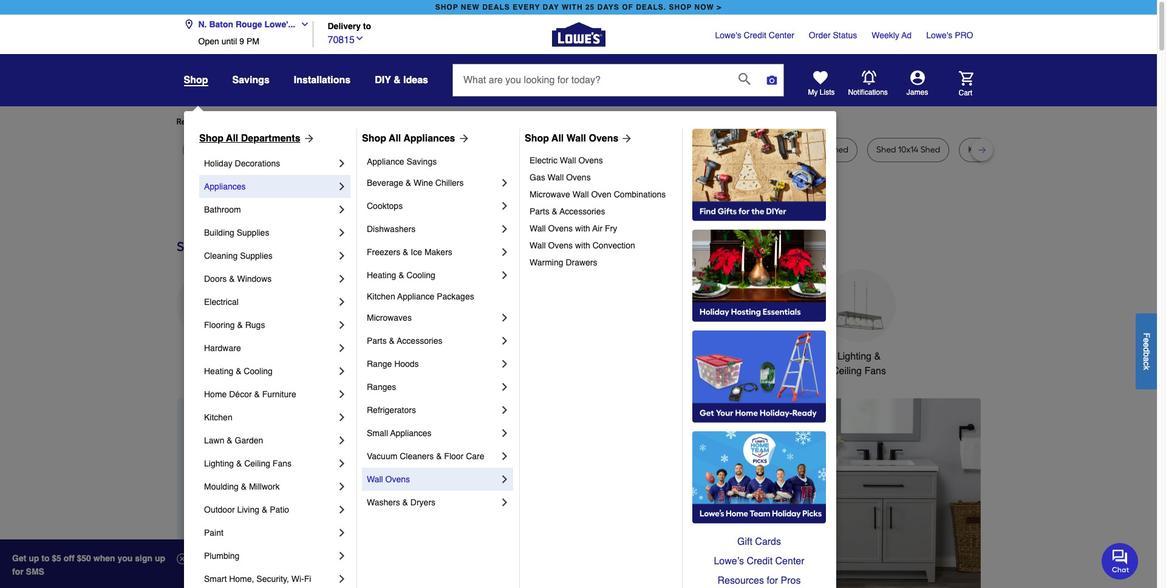 Task type: vqa. For each thing, say whether or not it's contained in the screenshot.
Lowe's Home Improvement Account icon
no



Task type: locate. For each thing, give the bounding box(es) containing it.
1 horizontal spatial to
[[363, 22, 371, 31]]

1 vertical spatial home
[[204, 389, 227, 399]]

shop up door on the left top of page
[[362, 133, 386, 144]]

get your home holiday-ready. image
[[693, 330, 826, 423]]

2 all from the left
[[389, 133, 401, 144]]

0 horizontal spatial savings
[[232, 75, 270, 86]]

1 vertical spatial fans
[[273, 459, 292, 468]]

wall ovens
[[367, 474, 410, 484]]

1 horizontal spatial parts & accessories
[[530, 207, 605, 216]]

e up b
[[1142, 342, 1152, 347]]

chevron right image for paint
[[336, 527, 348, 539]]

n. baton rouge lowe'... button
[[184, 12, 315, 36]]

1 horizontal spatial you
[[395, 117, 409, 127]]

cooling for left heating & cooling link
[[244, 366, 273, 376]]

with left air
[[575, 224, 590, 233]]

0 vertical spatial decorations
[[235, 159, 280, 168]]

appliance up microwaves link on the bottom left of page
[[397, 292, 435, 301]]

lighting inside lighting & ceiling fans
[[838, 351, 872, 362]]

2 with from the top
[[575, 241, 590, 250]]

kitchen link
[[204, 406, 336, 429]]

arrow right image inside shop all departments link
[[300, 132, 315, 145]]

0 horizontal spatial bathroom
[[204, 205, 241, 214]]

kitchen left faucets
[[455, 351, 488, 362]]

decorations inside button
[[372, 366, 424, 377]]

0 horizontal spatial you
[[287, 117, 301, 127]]

ceiling
[[832, 366, 862, 377], [244, 459, 270, 468]]

1 vertical spatial with
[[575, 241, 590, 250]]

2 horizontal spatial shop
[[525, 133, 549, 144]]

0 vertical spatial heating & cooling
[[367, 270, 435, 280]]

shop left now
[[669, 3, 692, 12]]

delivery
[[328, 22, 361, 31]]

smart inside button
[[740, 351, 766, 362]]

microwaves link
[[367, 306, 499, 329]]

shed right the 10x14
[[921, 145, 940, 155]]

0 horizontal spatial smart
[[204, 574, 227, 584]]

home inside button
[[768, 351, 794, 362]]

2 shop from the left
[[362, 133, 386, 144]]

chevron right image for beverage & wine chillers
[[499, 177, 511, 189]]

more suggestions for you
[[311, 117, 409, 127]]

1 vertical spatial kitchen
[[455, 351, 488, 362]]

center up pros
[[775, 556, 805, 567]]

kitchen up microwaves
[[367, 292, 395, 301]]

chevron right image for cooktops
[[499, 200, 511, 212]]

lowe's home team holiday picks. image
[[693, 431, 826, 524]]

appliances down holiday
[[204, 182, 246, 191]]

1 horizontal spatial up
[[155, 553, 165, 563]]

heating & cooling down freezers & ice makers
[[367, 270, 435, 280]]

0 vertical spatial parts & accessories link
[[530, 203, 674, 220]]

pm
[[247, 36, 259, 46]]

1 horizontal spatial decorations
[[372, 366, 424, 377]]

up right sign in the left bottom of the page
[[155, 553, 165, 563]]

None search field
[[453, 64, 784, 108]]

70815
[[328, 34, 355, 45]]

0 horizontal spatial ceiling
[[244, 459, 270, 468]]

accessories for parts & accessories link to the left
[[397, 336, 443, 346]]

1 vertical spatial bathroom
[[654, 351, 696, 362]]

0 vertical spatial cooling
[[407, 270, 435, 280]]

lighting
[[838, 351, 872, 362], [204, 459, 234, 468]]

center left order
[[769, 30, 794, 40]]

1 vertical spatial center
[[775, 556, 805, 567]]

furniture
[[262, 389, 296, 399]]

chevron right image
[[499, 246, 511, 258], [336, 250, 348, 262], [336, 296, 348, 308], [499, 312, 511, 324], [336, 365, 348, 377], [336, 388, 348, 400], [336, 434, 348, 446], [499, 496, 511, 508], [336, 573, 348, 585]]

e up d
[[1142, 338, 1152, 342]]

chevron right image for washers & dryers
[[499, 496, 511, 508]]

1 vertical spatial parts & accessories link
[[367, 329, 499, 352]]

supplies up cleaning supplies
[[237, 228, 269, 238]]

shed left the 10x14
[[877, 145, 896, 155]]

0 horizontal spatial shop
[[199, 133, 224, 144]]

shop for shop all departments
[[199, 133, 224, 144]]

lawn
[[192, 145, 213, 155]]

parts & accessories link
[[530, 203, 674, 220], [367, 329, 499, 352]]

1 vertical spatial heating & cooling
[[204, 366, 273, 376]]

parts
[[530, 207, 550, 216], [367, 336, 387, 346]]

center for lowe's credit center
[[769, 30, 794, 40]]

shop up lawn mower
[[199, 133, 224, 144]]

1 horizontal spatial heating & cooling
[[367, 270, 435, 280]]

all for appliances
[[389, 133, 401, 144]]

1 horizontal spatial all
[[389, 133, 401, 144]]

accessories down microwaves link on the bottom left of page
[[397, 336, 443, 346]]

you up shop all appliances
[[395, 117, 409, 127]]

0 horizontal spatial heating & cooling
[[204, 366, 273, 376]]

warming drawers link
[[530, 254, 674, 271]]

hardie board
[[635, 145, 686, 155]]

2 you from the left
[[395, 117, 409, 127]]

chevron right image for lighting & ceiling fans
[[336, 457, 348, 470]]

1 shop from the left
[[199, 133, 224, 144]]

0 horizontal spatial lighting
[[204, 459, 234, 468]]

flooring & rugs
[[204, 320, 265, 330]]

range hoods link
[[367, 352, 499, 375]]

shop all appliances link
[[362, 131, 470, 146]]

arrow right image inside 'shop all wall ovens' link
[[619, 132, 633, 145]]

more
[[311, 117, 331, 127]]

warming drawers
[[530, 258, 597, 267]]

ceiling inside lighting & ceiling fans
[[832, 366, 862, 377]]

1 horizontal spatial heating & cooling link
[[367, 264, 499, 287]]

chevron right image for hardware
[[336, 342, 348, 354]]

1 all from the left
[[226, 133, 238, 144]]

now
[[695, 3, 714, 12]]

1 vertical spatial to
[[41, 553, 49, 563]]

hardware
[[204, 343, 241, 353]]

storage
[[771, 145, 801, 155]]

lighting & ceiling fans
[[832, 351, 886, 377], [204, 459, 292, 468]]

credit up resources for pros link
[[747, 556, 773, 567]]

kitchen for kitchen faucets
[[455, 351, 488, 362]]

chevron right image for appliances
[[336, 180, 348, 193]]

appliances up interior
[[404, 133, 455, 144]]

with for air
[[575, 224, 590, 233]]

sign
[[135, 553, 152, 563]]

camera image
[[766, 74, 778, 86]]

1 horizontal spatial lighting
[[838, 351, 872, 362]]

supplies for building supplies
[[237, 228, 269, 238]]

savings down pm on the top of page
[[232, 75, 270, 86]]

refrigerators link
[[367, 399, 499, 422]]

ovens up quikrete
[[589, 133, 619, 144]]

gas wall ovens link
[[530, 169, 674, 186]]

appliance
[[367, 157, 404, 166], [397, 292, 435, 301]]

for up shop all appliances
[[382, 117, 393, 127]]

fans
[[865, 366, 886, 377], [273, 459, 292, 468]]

0 horizontal spatial cooling
[[244, 366, 273, 376]]

1 horizontal spatial lighting & ceiling fans
[[832, 351, 886, 377]]

decorations down christmas
[[372, 366, 424, 377]]

shop for shop all appliances
[[362, 133, 386, 144]]

chevron right image for plumbing
[[336, 550, 348, 562]]

shed right storage
[[829, 145, 849, 155]]

electric wall ovens link
[[530, 152, 674, 169]]

air
[[592, 224, 603, 233]]

1 horizontal spatial shop
[[669, 3, 692, 12]]

with up 'drawers'
[[575, 241, 590, 250]]

0 vertical spatial home
[[768, 351, 794, 362]]

0 horizontal spatial all
[[226, 133, 238, 144]]

savings down interior
[[407, 157, 437, 166]]

0 horizontal spatial fans
[[273, 459, 292, 468]]

f e e d b a c k
[[1142, 333, 1152, 370]]

1 lowe's from the left
[[715, 30, 742, 40]]

1 horizontal spatial cooling
[[407, 270, 435, 280]]

appliance down door on the left top of page
[[367, 157, 404, 166]]

all up mower
[[226, 133, 238, 144]]

0 horizontal spatial up
[[29, 553, 39, 563]]

shed for shed outdoor storage
[[714, 145, 734, 155]]

lowe'...
[[264, 19, 295, 29]]

cooling up home décor & furniture
[[244, 366, 273, 376]]

0 vertical spatial with
[[575, 224, 590, 233]]

heating down freezers
[[367, 270, 396, 280]]

0 vertical spatial heating
[[367, 270, 396, 280]]

lowe's home improvement logo image
[[552, 8, 605, 61]]

james button
[[888, 70, 947, 97]]

1 with from the top
[[575, 224, 590, 233]]

2 e from the top
[[1142, 342, 1152, 347]]

1 vertical spatial supplies
[[240, 251, 273, 261]]

cooling
[[407, 270, 435, 280], [244, 366, 273, 376]]

lawn
[[204, 436, 224, 445]]

1 horizontal spatial home
[[768, 351, 794, 362]]

f e e d b a c k button
[[1136, 313, 1157, 389]]

0 vertical spatial accessories
[[560, 207, 605, 216]]

appliances up "cleaners"
[[390, 428, 432, 438]]

you for recommended searches for you
[[287, 117, 301, 127]]

1 vertical spatial parts
[[367, 336, 387, 346]]

chevron right image for heating & cooling
[[336, 365, 348, 377]]

for down get
[[12, 567, 23, 576]]

all up door interior
[[389, 133, 401, 144]]

parts down microwave
[[530, 207, 550, 216]]

3 all from the left
[[552, 133, 564, 144]]

0 horizontal spatial home
[[204, 389, 227, 399]]

lowe's credit center
[[714, 556, 805, 567]]

0 vertical spatial center
[[769, 30, 794, 40]]

wall ovens with air fry link
[[530, 220, 674, 237]]

1 horizontal spatial smart
[[740, 351, 766, 362]]

chevron right image for moulding & millwork
[[336, 481, 348, 493]]

to left $5
[[41, 553, 49, 563]]

lowe's left pro
[[926, 30, 953, 40]]

2 shed from the left
[[829, 145, 849, 155]]

parts & accessories link down oven
[[530, 203, 674, 220]]

25 days of deals. don't miss deals every day. same-day delivery on in-stock orders placed by 2 p m. image
[[176, 398, 373, 588]]

&
[[394, 75, 401, 86], [406, 178, 411, 188], [552, 207, 558, 216], [403, 247, 409, 257], [399, 270, 404, 280], [229, 274, 235, 284], [237, 320, 243, 330], [389, 336, 395, 346], [874, 351, 881, 362], [236, 366, 241, 376], [254, 389, 260, 399], [227, 436, 232, 445], [436, 451, 442, 461], [236, 459, 242, 468], [241, 482, 247, 491], [403, 498, 408, 507], [262, 505, 267, 515]]

chevron right image for dishwashers
[[499, 223, 511, 235]]

2 lowe's from the left
[[926, 30, 953, 40]]

heating
[[367, 270, 396, 280], [204, 366, 233, 376]]

0 horizontal spatial shop
[[435, 3, 458, 12]]

0 horizontal spatial accessories
[[397, 336, 443, 346]]

gas
[[530, 173, 545, 182]]

chevron right image for microwaves
[[499, 312, 511, 324]]

shop 25 days of deals by category image
[[176, 236, 981, 257]]

bathroom inside "link"
[[204, 205, 241, 214]]

up up sms at left
[[29, 553, 39, 563]]

0 vertical spatial fans
[[865, 366, 886, 377]]

heating & cooling for top heating & cooling link
[[367, 270, 435, 280]]

décor
[[229, 389, 252, 399]]

accessories up 'wall ovens with air fry'
[[560, 207, 605, 216]]

arrow right image inside shop all appliances link
[[455, 132, 470, 145]]

parts & accessories up 'wall ovens with air fry'
[[530, 207, 605, 216]]

for inside get up to $5 off $50 when you sign up for sms
[[12, 567, 23, 576]]

1 shed from the left
[[714, 145, 734, 155]]

1 horizontal spatial lowe's
[[926, 30, 953, 40]]

chevron right image for smart home, security, wi-fi
[[336, 573, 348, 585]]

lowe's down >
[[715, 30, 742, 40]]

ovens
[[589, 133, 619, 144], [579, 156, 603, 165], [566, 173, 591, 182], [548, 224, 573, 233], [548, 241, 573, 250], [386, 474, 410, 484]]

accessories for the rightmost parts & accessories link
[[560, 207, 605, 216]]

shed left "outdoor"
[[714, 145, 734, 155]]

freezers
[[367, 247, 400, 257]]

0 horizontal spatial kitchen
[[204, 412, 232, 422]]

0 horizontal spatial lighting & ceiling fans
[[204, 459, 292, 468]]

1 up from the left
[[29, 553, 39, 563]]

you for more suggestions for you
[[395, 117, 409, 127]]

all for wall
[[552, 133, 564, 144]]

lowe's home improvement lists image
[[813, 70, 828, 85]]

shop all wall ovens link
[[525, 131, 633, 146]]

0 vertical spatial kitchen
[[367, 292, 395, 301]]

1 horizontal spatial fans
[[865, 366, 886, 377]]

chevron right image
[[336, 157, 348, 169], [499, 177, 511, 189], [336, 180, 348, 193], [499, 200, 511, 212], [336, 204, 348, 216], [499, 223, 511, 235], [336, 227, 348, 239], [499, 269, 511, 281], [336, 273, 348, 285], [336, 319, 348, 331], [499, 335, 511, 347], [336, 342, 348, 354], [499, 358, 511, 370], [499, 381, 511, 393], [499, 404, 511, 416], [336, 411, 348, 423], [499, 427, 511, 439], [499, 450, 511, 462], [336, 457, 348, 470], [499, 473, 511, 485], [336, 481, 348, 493], [336, 504, 348, 516], [336, 527, 348, 539], [336, 550, 348, 562]]

electric wall ovens
[[530, 156, 603, 165]]

shop
[[435, 3, 458, 12], [669, 3, 692, 12]]

lighting & ceiling fans link
[[204, 452, 336, 475]]

1 horizontal spatial shop
[[362, 133, 386, 144]]

1 horizontal spatial ceiling
[[832, 366, 862, 377]]

recommended
[[176, 117, 235, 127]]

0 vertical spatial lighting
[[838, 351, 872, 362]]

0 horizontal spatial to
[[41, 553, 49, 563]]

lowe's inside 'link'
[[926, 30, 953, 40]]

1 you from the left
[[287, 117, 301, 127]]

rugs
[[245, 320, 265, 330]]

with for convection
[[575, 241, 590, 250]]

shed for shed 10x14 shed
[[877, 145, 896, 155]]

chevron right image for range hoods
[[499, 358, 511, 370]]

1 vertical spatial savings
[[407, 157, 437, 166]]

bathroom inside "button"
[[654, 351, 696, 362]]

0 horizontal spatial parts & accessories
[[367, 336, 443, 346]]

patio
[[270, 505, 289, 515]]

plumbing link
[[204, 544, 336, 567]]

0 vertical spatial parts & accessories
[[530, 207, 605, 216]]

chevron right image for electrical
[[336, 296, 348, 308]]

4 shed from the left
[[921, 145, 940, 155]]

supplies up windows
[[240, 251, 273, 261]]

cooling up kitchen appliance packages
[[407, 270, 435, 280]]

all up electric wall ovens
[[552, 133, 564, 144]]

0 vertical spatial ceiling
[[832, 366, 862, 377]]

1 vertical spatial smart
[[204, 574, 227, 584]]

chevron right image for wall ovens
[[499, 473, 511, 485]]

plumbing
[[204, 551, 240, 561]]

Search Query text field
[[453, 64, 729, 96]]

small
[[367, 428, 388, 438]]

0 vertical spatial parts
[[530, 207, 550, 216]]

1 vertical spatial parts & accessories
[[367, 336, 443, 346]]

0 vertical spatial bathroom
[[204, 205, 241, 214]]

drawers
[[566, 258, 597, 267]]

pros
[[781, 575, 801, 586]]

deals.
[[636, 3, 666, 12]]

parts for the rightmost parts & accessories link
[[530, 207, 550, 216]]

1 vertical spatial heating & cooling link
[[204, 360, 336, 383]]

3 shed from the left
[[877, 145, 896, 155]]

washers & dryers
[[367, 498, 436, 507]]

1 vertical spatial accessories
[[397, 336, 443, 346]]

you left more
[[287, 117, 301, 127]]

arrow right image
[[300, 132, 315, 145], [455, 132, 470, 145], [619, 132, 633, 145], [958, 504, 970, 516]]

1 horizontal spatial parts
[[530, 207, 550, 216]]

bathroom button
[[638, 269, 711, 364]]

0 vertical spatial credit
[[744, 30, 767, 40]]

1 vertical spatial credit
[[747, 556, 773, 567]]

0 vertical spatial to
[[363, 22, 371, 31]]

flooring
[[204, 320, 235, 330]]

lowe's home improvement cart image
[[959, 71, 973, 85]]

shop up toilet
[[525, 133, 549, 144]]

refrigerator
[[452, 145, 498, 155]]

lowe's credit center
[[715, 30, 794, 40]]

0 vertical spatial smart
[[740, 351, 766, 362]]

0 horizontal spatial lowe's
[[715, 30, 742, 40]]

heating & cooling link up furniture
[[204, 360, 336, 383]]

parts & accessories link up hoods
[[367, 329, 499, 352]]

to up chevron down image
[[363, 22, 371, 31]]

0 vertical spatial supplies
[[237, 228, 269, 238]]

parts for parts & accessories link to the left
[[367, 336, 387, 346]]

heating & cooling up décor
[[204, 366, 273, 376]]

2 horizontal spatial kitchen
[[455, 351, 488, 362]]

doors & windows link
[[204, 267, 336, 290]]

0 vertical spatial lighting & ceiling fans
[[832, 351, 886, 377]]

credit up search icon
[[744, 30, 767, 40]]

1 horizontal spatial heating
[[367, 270, 396, 280]]

flooring & rugs link
[[204, 313, 336, 337]]

diy & ideas button
[[375, 69, 428, 91]]

0 horizontal spatial heating
[[204, 366, 233, 376]]

appliances down flooring
[[189, 351, 237, 362]]

decorations down peel
[[235, 159, 280, 168]]

3 shop from the left
[[525, 133, 549, 144]]

heating & cooling link down makers
[[367, 264, 499, 287]]

2 horizontal spatial all
[[552, 133, 564, 144]]

parts up range
[[367, 336, 387, 346]]

kitchen up lawn
[[204, 412, 232, 422]]

christmas
[[376, 351, 419, 362]]

1 vertical spatial decorations
[[372, 366, 424, 377]]

& inside 'link'
[[237, 320, 243, 330]]

suggestions
[[333, 117, 380, 127]]

parts & accessories up christmas
[[367, 336, 443, 346]]

combinations
[[614, 190, 666, 199]]

heating down hardware
[[204, 366, 233, 376]]

up to 40 percent off select vanities. plus, get free local delivery on select vanities. image
[[392, 398, 981, 588]]

toilet
[[526, 145, 546, 155]]

quikrete
[[574, 145, 607, 155]]

accessories
[[560, 207, 605, 216], [397, 336, 443, 346]]

1 vertical spatial lighting
[[204, 459, 234, 468]]

1 horizontal spatial bathroom
[[654, 351, 696, 362]]

paint
[[204, 528, 224, 538]]

home décor & furniture link
[[204, 383, 336, 406]]

0 horizontal spatial parts
[[367, 336, 387, 346]]

resources
[[718, 575, 764, 586]]

pro
[[955, 30, 973, 40]]

e
[[1142, 338, 1152, 342], [1142, 342, 1152, 347]]

1 vertical spatial lighting & ceiling fans
[[204, 459, 292, 468]]

1 horizontal spatial kitchen
[[367, 292, 395, 301]]

installations button
[[294, 69, 351, 91]]

chevron right image for vacuum cleaners & floor care
[[499, 450, 511, 462]]

1 vertical spatial cooling
[[244, 366, 273, 376]]

shop left new
[[435, 3, 458, 12]]

freezers & ice makers link
[[367, 241, 499, 264]]

d
[[1142, 347, 1152, 352]]

kitchen inside button
[[455, 351, 488, 362]]



Task type: describe. For each thing, give the bounding box(es) containing it.
microwave wall oven combinations link
[[530, 186, 674, 203]]

chevron right image for kitchen
[[336, 411, 348, 423]]

order
[[809, 30, 831, 40]]

lighting & ceiling fans button
[[823, 269, 896, 378]]

chevron right image for bathroom
[[336, 204, 348, 216]]

holiday hosting essentials. image
[[693, 230, 826, 322]]

1 vertical spatial appliance
[[397, 292, 435, 301]]

until
[[222, 36, 237, 46]]

home décor & furniture
[[204, 389, 296, 399]]

care
[[466, 451, 484, 461]]

arrow left image
[[402, 504, 415, 516]]

for left pros
[[767, 575, 778, 586]]

peel stick wallpaper
[[269, 145, 348, 155]]

0 vertical spatial savings
[[232, 75, 270, 86]]

dishwashers link
[[367, 217, 499, 241]]

>
[[717, 3, 722, 12]]

center for lowe's credit center
[[775, 556, 805, 567]]

shop all appliances
[[362, 133, 455, 144]]

chevron down image
[[355, 33, 364, 43]]

10x14
[[898, 145, 919, 155]]

25
[[586, 3, 595, 12]]

arrow right image for shop all appliances
[[455, 132, 470, 145]]

millwork
[[249, 482, 280, 491]]

electric
[[530, 156, 558, 165]]

door
[[376, 145, 395, 155]]

wine
[[414, 178, 433, 188]]

parts & accessories for the rightmost parts & accessories link
[[530, 207, 605, 216]]

ovens up shop 25 days of deals by category 'image'
[[548, 224, 573, 233]]

holiday
[[204, 159, 232, 168]]

shop button
[[184, 74, 208, 86]]

chillers
[[435, 178, 464, 188]]

supplies for cleaning supplies
[[240, 251, 273, 261]]

heating & cooling for left heating & cooling link
[[204, 366, 273, 376]]

range
[[367, 359, 392, 369]]

c
[[1142, 361, 1152, 366]]

appliance savings link
[[367, 152, 511, 171]]

$50
[[77, 553, 91, 563]]

1 horizontal spatial parts & accessories link
[[530, 203, 674, 220]]

diy
[[375, 75, 391, 86]]

beverage & wine chillers link
[[367, 171, 499, 194]]

every
[[513, 3, 540, 12]]

shop new deals every day with 25 days of deals. shop now >
[[435, 3, 722, 12]]

ovens up washers & dryers
[[386, 474, 410, 484]]

moulding
[[204, 482, 239, 491]]

smart home, security, wi-fi link
[[204, 567, 336, 588]]

off
[[64, 553, 75, 563]]

arrow right image for shop all wall ovens
[[619, 132, 633, 145]]

1 e from the top
[[1142, 338, 1152, 342]]

decorations for christmas
[[372, 366, 424, 377]]

dryers
[[411, 498, 436, 507]]

holiday decorations link
[[204, 152, 336, 175]]

decorations for holiday
[[235, 159, 280, 168]]

1 shop from the left
[[435, 3, 458, 12]]

my lists link
[[808, 70, 835, 97]]

0 vertical spatial heating & cooling link
[[367, 264, 499, 287]]

0 horizontal spatial heating & cooling link
[[204, 360, 336, 383]]

n.
[[198, 19, 207, 29]]

chevron right image for small appliances
[[499, 427, 511, 439]]

chevron down image
[[295, 19, 310, 29]]

door interior
[[376, 145, 424, 155]]

kitchen appliance packages
[[367, 292, 474, 301]]

parts & accessories for parts & accessories link to the left
[[367, 336, 443, 346]]

recommended searches for you heading
[[176, 116, 981, 128]]

lowe's wishes you and your family a happy hanukkah. image
[[176, 194, 981, 224]]

find gifts for the diyer. image
[[693, 129, 826, 221]]

washers
[[367, 498, 400, 507]]

notifications
[[848, 88, 888, 96]]

0 horizontal spatial parts & accessories link
[[367, 329, 499, 352]]

2 up from the left
[[155, 553, 165, 563]]

location image
[[184, 19, 193, 29]]

chevron right image for cleaning supplies
[[336, 250, 348, 262]]

order status
[[809, 30, 857, 40]]

shed for shed
[[829, 145, 849, 155]]

order status link
[[809, 29, 857, 41]]

smart for smart home
[[740, 351, 766, 362]]

chevron right image for home décor & furniture
[[336, 388, 348, 400]]

stick
[[287, 145, 306, 155]]

chevron right image for outdoor living & patio
[[336, 504, 348, 516]]

lowe's for lowe's pro
[[926, 30, 953, 40]]

washers & dryers link
[[367, 491, 499, 514]]

for up departments
[[274, 117, 285, 127]]

smart home, security, wi-fi
[[204, 574, 311, 584]]

smart for smart home, security, wi-fi
[[204, 574, 227, 584]]

lighting & ceiling fans inside button
[[832, 351, 886, 377]]

open
[[198, 36, 219, 46]]

cart button
[[942, 71, 973, 98]]

shop all departments
[[199, 133, 300, 144]]

oven
[[591, 190, 612, 199]]

doors & windows
[[204, 274, 272, 284]]

appliances inside button
[[189, 351, 237, 362]]

chevron right image for building supplies
[[336, 227, 348, 239]]

all for departments
[[226, 133, 238, 144]]

lowe's home improvement notification center image
[[862, 70, 876, 85]]

credit for lowe's
[[744, 30, 767, 40]]

fans inside button
[[865, 366, 886, 377]]

deals
[[482, 3, 510, 12]]

1 vertical spatial heating
[[204, 366, 233, 376]]

chevron right image for freezers & ice makers
[[499, 246, 511, 258]]

weekly
[[872, 30, 900, 40]]

$5
[[52, 553, 61, 563]]

ranges
[[367, 382, 396, 392]]

resources for pros link
[[693, 571, 826, 588]]

chat invite button image
[[1102, 542, 1139, 579]]

lowe's credit center link
[[715, 29, 794, 41]]

dishwashers
[[367, 224, 416, 234]]

ovens down quikrete
[[579, 156, 603, 165]]

cooktops
[[367, 201, 403, 211]]

1 horizontal spatial savings
[[407, 157, 437, 166]]

chevron right image for heating & cooling
[[499, 269, 511, 281]]

vacuum
[[367, 451, 397, 461]]

convection
[[593, 241, 635, 250]]

2 vertical spatial kitchen
[[204, 412, 232, 422]]

0 vertical spatial appliance
[[367, 157, 404, 166]]

installations
[[294, 75, 351, 86]]

gift
[[737, 536, 753, 547]]

new
[[461, 3, 480, 12]]

lowe's for lowe's credit center
[[715, 30, 742, 40]]

credit for lowe's
[[747, 556, 773, 567]]

rouge
[[236, 19, 262, 29]]

security,
[[257, 574, 289, 584]]

wall ovens with air fry
[[530, 224, 617, 233]]

appliances link
[[204, 175, 336, 198]]

arrow right image for shop all departments
[[300, 132, 315, 145]]

to inside get up to $5 off $50 when you sign up for sms
[[41, 553, 49, 563]]

cooling for top heating & cooling link
[[407, 270, 435, 280]]

a
[[1142, 357, 1152, 361]]

kitchen faucets
[[455, 351, 525, 362]]

chevron right image for flooring & rugs
[[336, 319, 348, 331]]

hardware link
[[204, 337, 336, 360]]

resources for pros
[[718, 575, 801, 586]]

chevron right image for holiday decorations
[[336, 157, 348, 169]]

kitchen faucets button
[[453, 269, 526, 364]]

lawn & garden link
[[204, 429, 336, 452]]

shop all departments link
[[199, 131, 315, 146]]

weekly ad
[[872, 30, 912, 40]]

chevron right image for refrigerators
[[499, 404, 511, 416]]

ovens up the warming drawers
[[548, 241, 573, 250]]

lawn & garden
[[204, 436, 263, 445]]

kitchen for kitchen appliance packages
[[367, 292, 395, 301]]

chevron right image for lawn & garden
[[336, 434, 348, 446]]

shop for shop all wall ovens
[[525, 133, 549, 144]]

2 shop from the left
[[669, 3, 692, 12]]

chevron right image for parts & accessories
[[499, 335, 511, 347]]

1 vertical spatial ceiling
[[244, 459, 270, 468]]

gift cards link
[[693, 532, 826, 552]]

ice
[[411, 247, 422, 257]]

chevron right image for ranges
[[499, 381, 511, 393]]

wall ovens with convection
[[530, 241, 635, 250]]

70815 button
[[328, 31, 364, 47]]

wall ovens with convection link
[[530, 237, 674, 254]]

search image
[[739, 73, 751, 85]]

chevron right image for doors & windows
[[336, 273, 348, 285]]

ovens down electric wall ovens
[[566, 173, 591, 182]]

faucets
[[490, 351, 525, 362]]

& inside 'link'
[[436, 451, 442, 461]]

interior
[[397, 145, 424, 155]]



